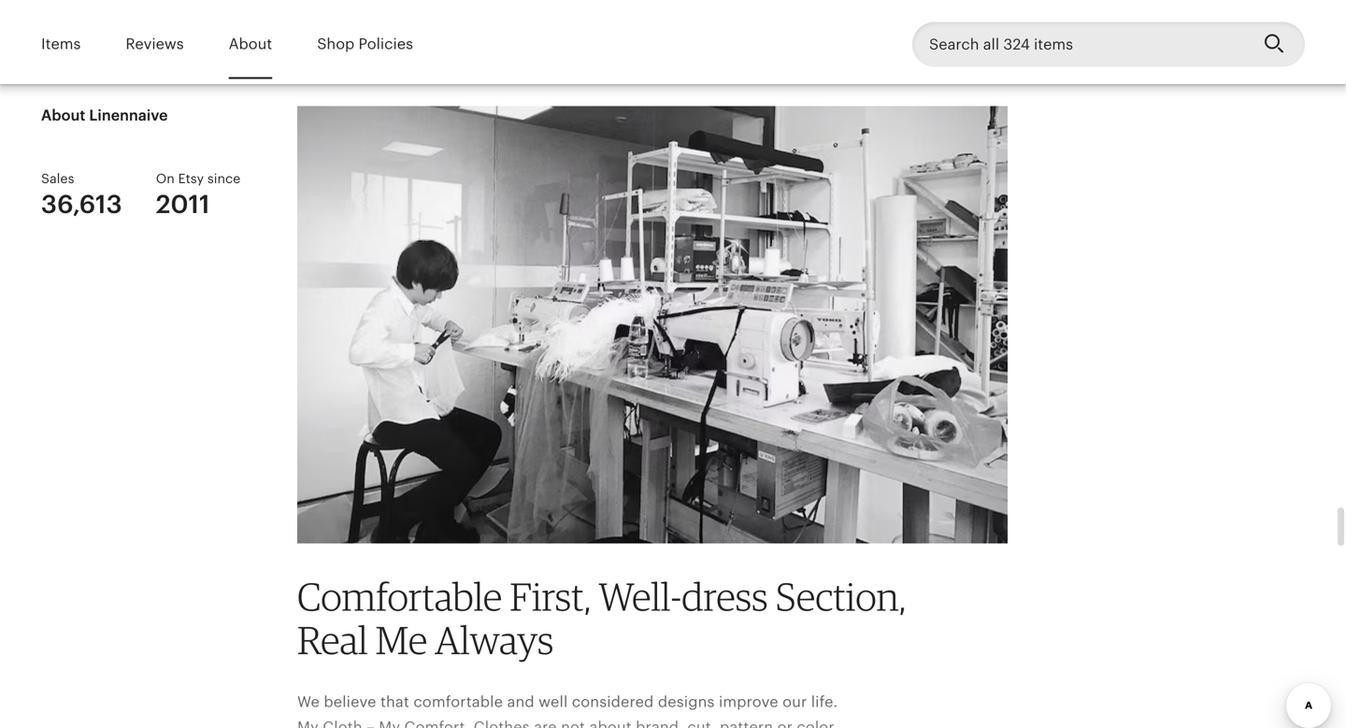 Task type: locate. For each thing, give the bounding box(es) containing it.
shop
[[317, 36, 355, 52]]

reviews
[[126, 36, 184, 52]]

and
[[507, 694, 535, 711]]

items
[[41, 36, 81, 52]]

1 vertical spatial about
[[41, 107, 86, 124]]

considered
[[572, 694, 654, 711]]

1 horizontal spatial about
[[229, 36, 272, 52]]

comfortable
[[297, 573, 502, 620]]

dress
[[682, 573, 768, 620]]

designs
[[658, 694, 715, 711]]

0 horizontal spatial about
[[41, 107, 86, 124]]

comfortable first, well-dress section, real me always
[[297, 573, 907, 663]]

shop policies
[[317, 36, 413, 52]]

about for about
[[229, 36, 272, 52]]

sales 36,613
[[41, 171, 122, 219]]

0 vertical spatial about
[[229, 36, 272, 52]]

me
[[376, 617, 428, 663]]

about left shop
[[229, 36, 272, 52]]

about
[[229, 36, 272, 52], [41, 107, 86, 124]]

life.
[[811, 694, 838, 711]]

36,613
[[41, 190, 122, 219]]

always
[[435, 617, 554, 663]]

on etsy since 2011
[[156, 171, 241, 219]]

sales
[[41, 171, 74, 186]]

we
[[297, 694, 320, 711]]

about up sales
[[41, 107, 86, 124]]

our
[[783, 694, 807, 711]]

well
[[539, 694, 568, 711]]



Task type: vqa. For each thing, say whether or not it's contained in the screenshot.
3rd off) from the left
no



Task type: describe. For each thing, give the bounding box(es) containing it.
Search all 324 items text field
[[913, 22, 1249, 67]]

improve
[[719, 694, 779, 711]]

items link
[[41, 22, 81, 66]]

since
[[207, 171, 241, 186]]

that
[[381, 694, 410, 711]]

linennaive
[[89, 107, 168, 124]]

shop policies link
[[317, 22, 413, 66]]

comfortable
[[414, 694, 503, 711]]

well-
[[599, 573, 682, 620]]

about for about linennaive
[[41, 107, 86, 124]]

first,
[[510, 573, 591, 620]]

about linennaive
[[41, 107, 168, 124]]

reviews link
[[126, 22, 184, 66]]

on
[[156, 171, 175, 186]]

real
[[297, 617, 368, 663]]

etsy
[[178, 171, 204, 186]]

2011
[[156, 190, 210, 219]]

we believe that comfortable and well considered designs improve our life.
[[297, 694, 838, 711]]

policies
[[359, 36, 413, 52]]

about link
[[229, 22, 272, 66]]

believe
[[324, 694, 376, 711]]

section,
[[776, 573, 907, 620]]



